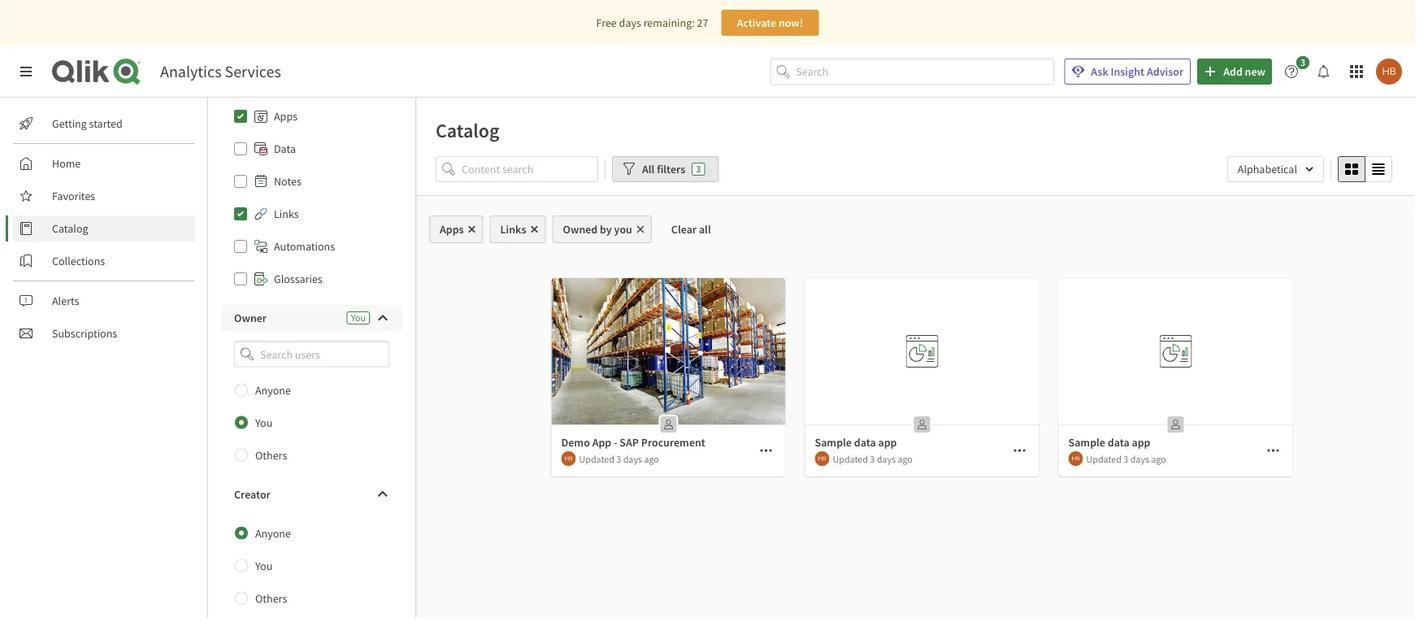 Task type: vqa. For each thing, say whether or not it's contained in the screenshot.
You within OWNER option group
yes



Task type: locate. For each thing, give the bounding box(es) containing it.
howard brown image for more actions image related to sample data app
[[815, 451, 830, 466]]

2 more actions image from the left
[[1014, 444, 1027, 457]]

personal element for more actions image for demo app - sap procurement
[[656, 412, 682, 438]]

2 updated from the left
[[833, 452, 869, 465]]

1 horizontal spatial howard brown element
[[815, 451, 830, 466]]

howard brown element for more actions icon
[[1069, 451, 1084, 466]]

activate now! link
[[722, 10, 819, 36]]

2 data from the left
[[1108, 435, 1130, 450]]

3 personal element from the left
[[1163, 412, 1189, 438]]

services
[[225, 61, 281, 82]]

alphabetical
[[1238, 162, 1298, 176]]

0 horizontal spatial sample data app
[[815, 435, 897, 450]]

0 horizontal spatial catalog
[[52, 221, 88, 236]]

0 horizontal spatial apps
[[274, 109, 298, 124]]

updated 3 days ago
[[579, 452, 659, 465], [833, 452, 913, 465], [1087, 452, 1167, 465]]

getting
[[52, 116, 87, 131]]

close sidebar menu image
[[20, 65, 33, 78]]

2 updated 3 days ago from the left
[[833, 452, 913, 465]]

howard brown element for more actions image for demo app - sap procurement
[[562, 451, 576, 466]]

1 vertical spatial you
[[255, 415, 273, 430]]

free days remaining: 27
[[597, 15, 709, 30]]

automations
[[274, 239, 335, 254]]

apps
[[274, 109, 298, 124], [440, 222, 464, 237]]

links inside links button
[[501, 222, 527, 237]]

anyone down search users text field
[[255, 383, 291, 397]]

ask insight advisor button
[[1065, 59, 1192, 85]]

apps up data
[[274, 109, 298, 124]]

1 anyone from the top
[[255, 383, 291, 397]]

clear all button
[[659, 216, 724, 243]]

others inside owner option group
[[255, 448, 287, 462]]

demo
[[562, 435, 590, 450]]

app for more actions image related to sample data app
[[879, 435, 897, 450]]

catalog link
[[13, 216, 195, 242]]

1 horizontal spatial updated 3 days ago
[[833, 452, 913, 465]]

0 horizontal spatial updated
[[579, 452, 615, 465]]

0 horizontal spatial updated 3 days ago
[[579, 452, 659, 465]]

1 horizontal spatial links
[[501, 222, 527, 237]]

sample data app for more actions icon
[[1069, 435, 1151, 450]]

app
[[593, 435, 612, 450]]

2 sample data app from the left
[[1069, 435, 1151, 450]]

add new
[[1224, 64, 1266, 79]]

sample data app
[[815, 435, 897, 450], [1069, 435, 1151, 450]]

demo app - sap procurement
[[562, 435, 706, 450]]

activate
[[737, 15, 777, 30]]

started
[[89, 116, 123, 131]]

links right apps button at top left
[[501, 222, 527, 237]]

2 horizontal spatial updated 3 days ago
[[1087, 452, 1167, 465]]

data
[[855, 435, 876, 450], [1108, 435, 1130, 450]]

0 horizontal spatial ago
[[644, 452, 659, 465]]

2 horizontal spatial updated
[[1087, 452, 1122, 465]]

ask
[[1092, 64, 1109, 79]]

1 horizontal spatial ago
[[898, 452, 913, 465]]

clear all
[[672, 222, 711, 237]]

catalog down the favorites
[[52, 221, 88, 236]]

1 horizontal spatial personal element
[[910, 412, 936, 438]]

3 updated from the left
[[1087, 452, 1122, 465]]

creator option group
[[221, 517, 403, 615]]

others
[[255, 448, 287, 462], [255, 591, 287, 606]]

howard brown image for more actions icon
[[1069, 451, 1084, 466]]

0 vertical spatial anyone
[[255, 383, 291, 397]]

updated
[[579, 452, 615, 465], [833, 452, 869, 465], [1087, 452, 1122, 465]]

anyone
[[255, 383, 291, 397], [255, 526, 291, 541]]

clear
[[672, 222, 697, 237]]

1 sample from the left
[[815, 435, 852, 450]]

1 horizontal spatial more actions image
[[1014, 444, 1027, 457]]

0 vertical spatial others
[[255, 448, 287, 462]]

ago
[[644, 452, 659, 465], [898, 452, 913, 465], [1152, 452, 1167, 465]]

Alphabetical field
[[1228, 156, 1325, 182]]

1 horizontal spatial sample data app
[[1069, 435, 1151, 450]]

catalog up content search text field
[[436, 118, 500, 142]]

you
[[351, 311, 366, 324], [255, 415, 273, 430], [255, 558, 273, 573]]

0 vertical spatial links
[[274, 207, 299, 221]]

1 howard brown element from the left
[[562, 451, 576, 466]]

0 horizontal spatial links
[[274, 207, 299, 221]]

add new button
[[1198, 59, 1273, 85]]

27
[[697, 15, 709, 30]]

0 vertical spatial catalog
[[436, 118, 500, 142]]

1 vertical spatial links
[[501, 222, 527, 237]]

by
[[600, 222, 612, 237]]

3 howard brown element from the left
[[1069, 451, 1084, 466]]

you down creator
[[255, 558, 273, 573]]

charts image
[[221, 68, 403, 100]]

1 horizontal spatial apps
[[440, 222, 464, 237]]

apps left links button
[[440, 222, 464, 237]]

filters
[[657, 162, 686, 176]]

activate now!
[[737, 15, 804, 30]]

owner option group
[[221, 374, 403, 471]]

others inside creator option group
[[255, 591, 287, 606]]

now!
[[779, 15, 804, 30]]

links
[[274, 207, 299, 221], [501, 222, 527, 237]]

1 horizontal spatial data
[[1108, 435, 1130, 450]]

1 data from the left
[[855, 435, 876, 450]]

searchbar element
[[770, 58, 1055, 85]]

1 horizontal spatial updated
[[833, 452, 869, 465]]

filters region
[[416, 153, 1416, 195]]

you for creator option group
[[255, 558, 273, 573]]

catalog
[[436, 118, 500, 142], [52, 221, 88, 236]]

creator button
[[221, 481, 403, 507]]

1 horizontal spatial sample
[[1069, 435, 1106, 450]]

Content search text field
[[462, 156, 599, 182]]

2 horizontal spatial personal element
[[1163, 412, 1189, 438]]

howard brown element
[[562, 451, 576, 466], [815, 451, 830, 466], [1069, 451, 1084, 466]]

personal element
[[656, 412, 682, 438], [910, 412, 936, 438], [1163, 412, 1189, 438]]

2 personal element from the left
[[910, 412, 936, 438]]

you inside owner option group
[[255, 415, 273, 430]]

3
[[1301, 56, 1306, 69], [696, 163, 701, 175], [617, 452, 622, 465], [871, 452, 875, 465], [1124, 452, 1129, 465]]

anyone inside owner option group
[[255, 383, 291, 397]]

anyone inside creator option group
[[255, 526, 291, 541]]

0 horizontal spatial personal element
[[656, 412, 682, 438]]

links down notes
[[274, 207, 299, 221]]

owner
[[234, 311, 267, 325]]

app
[[879, 435, 897, 450], [1132, 435, 1151, 450]]

analytics services
[[160, 61, 281, 82]]

0 horizontal spatial app
[[879, 435, 897, 450]]

sample
[[815, 435, 852, 450], [1069, 435, 1106, 450]]

3 inside dropdown button
[[1301, 56, 1306, 69]]

0 horizontal spatial howard brown element
[[562, 451, 576, 466]]

0 horizontal spatial more actions image
[[760, 444, 773, 457]]

getting started link
[[13, 111, 195, 137]]

catalog inside catalog link
[[52, 221, 88, 236]]

anyone down creator
[[255, 526, 291, 541]]

1 vertical spatial apps
[[440, 222, 464, 237]]

switch view group
[[1339, 156, 1393, 182]]

0 vertical spatial apps
[[274, 109, 298, 124]]

alerts link
[[13, 288, 195, 314]]

1 sample data app from the left
[[815, 435, 897, 450]]

analytics services element
[[160, 61, 281, 82]]

1 vertical spatial anyone
[[255, 526, 291, 541]]

2 vertical spatial you
[[255, 558, 273, 573]]

new
[[1246, 64, 1266, 79]]

days
[[619, 15, 642, 30], [624, 452, 643, 465], [877, 452, 896, 465], [1131, 452, 1150, 465]]

more actions image
[[1268, 444, 1281, 457]]

2 horizontal spatial howard brown element
[[1069, 451, 1084, 466]]

you up search users text field
[[351, 311, 366, 324]]

sap
[[620, 435, 639, 450]]

2 horizontal spatial ago
[[1152, 452, 1167, 465]]

3 updated 3 days ago from the left
[[1087, 452, 1167, 465]]

1 vertical spatial others
[[255, 591, 287, 606]]

1 horizontal spatial app
[[1132, 435, 1151, 450]]

you for owner option group
[[255, 415, 273, 430]]

all
[[643, 162, 655, 176]]

None field
[[221, 341, 403, 367]]

you up creator
[[255, 415, 273, 430]]

howard brown image
[[1377, 59, 1403, 85], [562, 451, 576, 466], [815, 451, 830, 466], [1069, 451, 1084, 466]]

analytics
[[160, 61, 222, 82]]

you inside creator option group
[[255, 558, 273, 573]]

1 app from the left
[[879, 435, 897, 450]]

1 personal element from the left
[[656, 412, 682, 438]]

apps button
[[429, 216, 484, 243]]

1 vertical spatial catalog
[[52, 221, 88, 236]]

0 horizontal spatial sample
[[815, 435, 852, 450]]

2 others from the top
[[255, 591, 287, 606]]

home link
[[13, 150, 195, 176]]

1 others from the top
[[255, 448, 287, 462]]

more actions image
[[760, 444, 773, 457], [1014, 444, 1027, 457]]

insight
[[1111, 64, 1145, 79]]

2 howard brown element from the left
[[815, 451, 830, 466]]

1 more actions image from the left
[[760, 444, 773, 457]]

2 anyone from the top
[[255, 526, 291, 541]]

others for owner option group
[[255, 448, 287, 462]]

2 app from the left
[[1132, 435, 1151, 450]]

0 horizontal spatial data
[[855, 435, 876, 450]]



Task type: describe. For each thing, give the bounding box(es) containing it.
add
[[1224, 64, 1243, 79]]

anyone for creator option group
[[255, 526, 291, 541]]

0 vertical spatial you
[[351, 311, 366, 324]]

favorites
[[52, 189, 95, 203]]

anyone for owner option group
[[255, 383, 291, 397]]

owned by you button
[[553, 216, 652, 243]]

home
[[52, 156, 81, 171]]

Search users text field
[[257, 341, 370, 367]]

all
[[699, 222, 711, 237]]

Search text field
[[796, 58, 1055, 85]]

remaining:
[[644, 15, 695, 30]]

collections link
[[13, 248, 195, 274]]

subscriptions
[[52, 326, 117, 341]]

collections
[[52, 254, 105, 268]]

sample data app for more actions image related to sample data app
[[815, 435, 897, 450]]

you
[[614, 222, 633, 237]]

days for more actions image for demo app - sap procurement's howard brown image
[[624, 452, 643, 465]]

more actions image for demo app - sap procurement
[[760, 444, 773, 457]]

notes
[[274, 174, 302, 189]]

days for more actions icon's howard brown image
[[1131, 452, 1150, 465]]

free
[[597, 15, 617, 30]]

owned by you
[[563, 222, 633, 237]]

3 button
[[1279, 56, 1315, 85]]

1 horizontal spatial catalog
[[436, 118, 500, 142]]

creator
[[234, 487, 271, 502]]

data for more actions image related to sample data app howard brown image
[[855, 435, 876, 450]]

days for more actions image related to sample data app howard brown image
[[877, 452, 896, 465]]

personal element for more actions icon
[[1163, 412, 1189, 438]]

links button
[[490, 216, 546, 243]]

2 sample from the left
[[1069, 435, 1106, 450]]

glossaries
[[274, 272, 323, 286]]

1 ago from the left
[[644, 452, 659, 465]]

subscriptions link
[[13, 320, 195, 346]]

3 inside filters region
[[696, 163, 701, 175]]

1 updated from the left
[[579, 452, 615, 465]]

ask insight advisor
[[1092, 64, 1184, 79]]

-
[[614, 435, 618, 450]]

1 updated 3 days ago from the left
[[579, 452, 659, 465]]

others for creator option group
[[255, 591, 287, 606]]

howard brown element for more actions image related to sample data app
[[815, 451, 830, 466]]

navigation pane element
[[0, 104, 207, 353]]

app for more actions icon
[[1132, 435, 1151, 450]]

procurement
[[641, 435, 706, 450]]

qlik sense app image
[[552, 278, 786, 425]]

2 ago from the left
[[898, 452, 913, 465]]

advisor
[[1148, 64, 1184, 79]]

personal element for more actions image related to sample data app
[[910, 412, 936, 438]]

alerts
[[52, 294, 79, 308]]

3 ago from the left
[[1152, 452, 1167, 465]]

all filters
[[643, 162, 686, 176]]

data
[[274, 142, 296, 156]]

owned
[[563, 222, 598, 237]]

favorites link
[[13, 183, 195, 209]]

howard brown image for more actions image for demo app - sap procurement
[[562, 451, 576, 466]]

more actions image for sample data app
[[1014, 444, 1027, 457]]

data for more actions icon's howard brown image
[[1108, 435, 1130, 450]]

apps inside button
[[440, 222, 464, 237]]

getting started
[[52, 116, 123, 131]]



